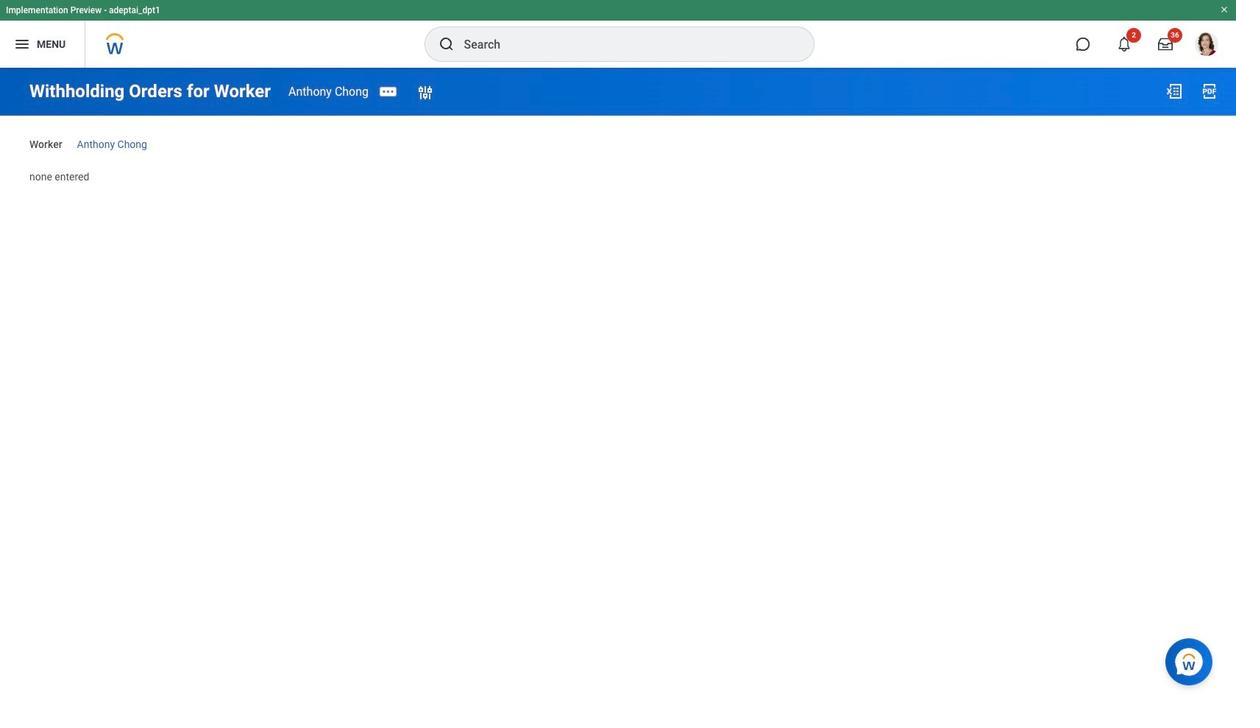 Task type: describe. For each thing, give the bounding box(es) containing it.
notifications large image
[[1118, 37, 1132, 52]]

view printable version (pdf) image
[[1202, 82, 1219, 100]]

close environment banner image
[[1221, 5, 1230, 14]]

change selection image
[[417, 84, 434, 102]]

profile logan mcneil image
[[1196, 32, 1219, 59]]

inbox large image
[[1159, 37, 1174, 52]]

export to excel image
[[1166, 82, 1184, 100]]



Task type: locate. For each thing, give the bounding box(es) containing it.
main content
[[0, 68, 1237, 197]]

search image
[[438, 35, 455, 53]]

banner
[[0, 0, 1237, 68]]

justify image
[[13, 35, 31, 53]]

Search Workday  search field
[[464, 28, 784, 60]]



Task type: vqa. For each thing, say whether or not it's contained in the screenshot.
left 'Profile'
no



